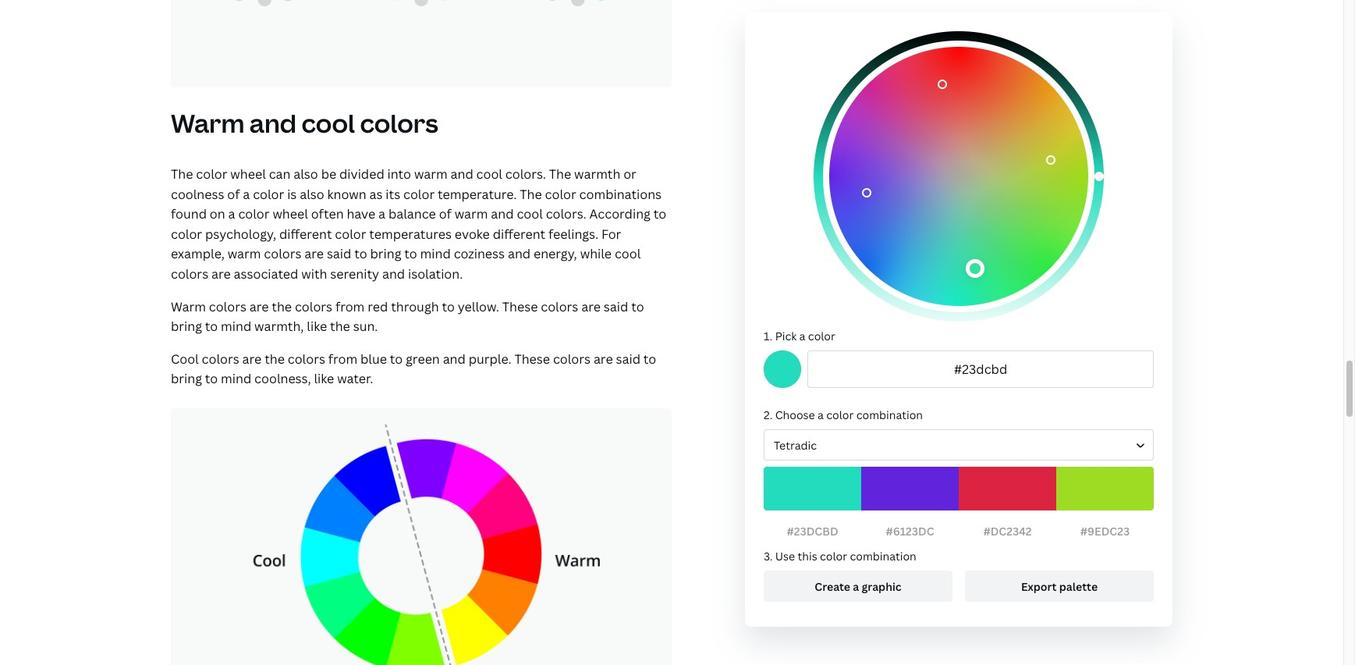 Task type: locate. For each thing, give the bounding box(es) containing it.
from up water.
[[328, 350, 358, 367]]

the up warmth,
[[272, 298, 292, 315]]

also right is
[[300, 185, 324, 203]]

like inside warm colors are the colors from red through to yellow. these            colors are said to bring to mind warmth, like the sun.
[[307, 318, 327, 335]]

different
[[279, 225, 332, 243], [493, 225, 546, 243]]

the up "coolness" at top left
[[171, 165, 193, 183]]

its
[[386, 185, 401, 203]]

2 warm from the top
[[171, 298, 206, 315]]

0 vertical spatial warm
[[171, 106, 245, 140]]

1 horizontal spatial of
[[439, 205, 452, 223]]

is
[[287, 185, 297, 203]]

combinations
[[580, 185, 662, 203]]

warm colors are the colors from red through to yellow. these            colors are said to bring to mind warmth, like the sun.
[[171, 298, 644, 335]]

of right "coolness" at top left
[[227, 185, 240, 203]]

bring
[[370, 245, 402, 263], [171, 318, 202, 335], [171, 370, 202, 387]]

warmth
[[575, 165, 621, 183]]

color down warmth
[[545, 185, 577, 203]]

these inside cool colors are the colors from blue to green and purple. these colors are said to bring to mind coolness, like water.
[[515, 350, 550, 367]]

combination for 2. choose a color combination
[[857, 407, 923, 422]]

1 horizontal spatial different
[[493, 225, 546, 243]]

as
[[370, 185, 383, 203]]

color up balance
[[404, 185, 435, 203]]

of right balance
[[439, 205, 452, 223]]

and inside cool colors are the colors from blue to green and purple. these colors are said to bring to mind coolness, like water.
[[443, 350, 466, 367]]

different up energy,
[[493, 225, 546, 243]]

according
[[590, 205, 651, 223]]

the
[[272, 298, 292, 315], [330, 318, 350, 335], [265, 350, 285, 367]]

wheel left can
[[230, 165, 266, 183]]

this
[[798, 549, 818, 564]]

purple.
[[469, 350, 512, 367]]

combination up tetradic button
[[857, 407, 923, 422]]

cool down for
[[615, 245, 641, 263]]

a up psychology,
[[243, 185, 250, 203]]

1 warm from the top
[[171, 106, 245, 140]]

0 vertical spatial warm
[[414, 165, 448, 183]]

1 horizontal spatial wheel
[[273, 205, 308, 223]]

warm right into on the top left of page
[[414, 165, 448, 183]]

1 vertical spatial colors.
[[546, 205, 587, 223]]

color down can
[[253, 185, 284, 203]]

from up sun.
[[336, 298, 365, 315]]

cool up energy,
[[517, 205, 543, 223]]

0 vertical spatial said
[[327, 245, 352, 263]]

these inside warm colors are the colors from red through to yellow. these            colors are said to bring to mind warmth, like the sun.
[[502, 298, 538, 315]]

are
[[305, 245, 324, 263], [212, 265, 231, 283], [250, 298, 269, 315], [582, 298, 601, 315], [242, 350, 262, 367], [594, 350, 613, 367]]

mind up isolation.
[[420, 245, 451, 263]]

green
[[406, 350, 440, 367]]

1 vertical spatial mind
[[221, 318, 252, 335]]

bring inside the color wheel can also be divided into warm and cool colors. the            warmth or coolness of a color is also known as its color            temperature. the color combinations found on a color wheel often            have a balance of warm and cool colors. according to color            psychology, different color temperatures evoke different feelings.            for example, warm colors are said to bring to mind coziness and            energy, while cool colors are associated with serenity and            isolation.
[[370, 245, 402, 263]]

also left be
[[294, 165, 318, 183]]

bring down temperatures
[[370, 245, 402, 263]]

and right green
[[443, 350, 466, 367]]

color down have
[[335, 225, 366, 243]]

temperature.
[[438, 185, 517, 203]]

color up psychology,
[[238, 205, 270, 223]]

the left sun.
[[330, 318, 350, 335]]

isolation.
[[408, 265, 463, 283]]

mind inside warm colors are the colors from red through to yellow. these            colors are said to bring to mind warmth, like the sun.
[[221, 318, 252, 335]]

2 vertical spatial said
[[616, 350, 641, 367]]

from
[[336, 298, 365, 315], [328, 350, 358, 367]]

1 vertical spatial warm
[[171, 298, 206, 315]]

0 vertical spatial also
[[294, 165, 318, 183]]

a right pick
[[800, 329, 806, 343]]

color
[[196, 165, 227, 183], [253, 185, 284, 203], [404, 185, 435, 203], [545, 185, 577, 203], [238, 205, 270, 223], [171, 225, 202, 243], [335, 225, 366, 243], [809, 329, 836, 343], [827, 407, 854, 422], [820, 549, 848, 564]]

1 horizontal spatial warm
[[414, 165, 448, 183]]

energy,
[[534, 245, 577, 263]]

0 vertical spatial these
[[502, 298, 538, 315]]

feelings.
[[549, 225, 599, 243]]

combination right this
[[850, 549, 917, 564]]

wheel down is
[[273, 205, 308, 223]]

0 horizontal spatial warm
[[228, 245, 261, 263]]

like
[[307, 318, 327, 335], [314, 370, 334, 387]]

bring inside warm colors are the colors from red through to yellow. these            colors are said to bring to mind warmth, like the sun.
[[171, 318, 202, 335]]

color right choose
[[827, 407, 854, 422]]

a down as
[[379, 205, 386, 223]]

like right warmth,
[[307, 318, 327, 335]]

0 vertical spatial the
[[272, 298, 292, 315]]

the
[[171, 165, 193, 183], [549, 165, 572, 183], [520, 185, 542, 203]]

1 vertical spatial bring
[[171, 318, 202, 335]]

1 vertical spatial wheel
[[273, 205, 308, 223]]

coolness
[[171, 185, 224, 203]]

2 vertical spatial warm
[[228, 245, 261, 263]]

0 vertical spatial combination
[[857, 407, 923, 422]]

0 vertical spatial mind
[[420, 245, 451, 263]]

warm down psychology,
[[228, 245, 261, 263]]

the color wheel can also be divided into warm and cool colors. the            warmth or coolness of a color is also known as its color            temperature. the color combinations found on a color wheel often            have a balance of warm and cool colors. according to color            psychology, different color temperatures evoke different feelings.            for example, warm colors are said to bring to mind coziness and            energy, while cool colors are associated with serenity and            isolation.
[[171, 165, 667, 283]]

2 horizontal spatial the
[[549, 165, 572, 183]]

primary, secondary and tertiary colors image
[[171, 0, 672, 87]]

while
[[580, 245, 612, 263]]

1 vertical spatial warm
[[455, 205, 488, 223]]

2 vertical spatial the
[[265, 350, 285, 367]]

2 vertical spatial bring
[[171, 370, 202, 387]]

bring down cool at the left
[[171, 370, 202, 387]]

0 vertical spatial wheel
[[230, 165, 266, 183]]

2. choose a color combination
[[764, 407, 923, 422]]

warm
[[414, 165, 448, 183], [455, 205, 488, 223], [228, 245, 261, 263]]

these right yellow.
[[502, 298, 538, 315]]

warm inside warm colors are the colors from red through to yellow. these            colors are said to bring to mind warmth, like the sun.
[[171, 298, 206, 315]]

combination
[[857, 407, 923, 422], [850, 549, 917, 564]]

from inside warm colors are the colors from red through to yellow. these            colors are said to bring to mind warmth, like the sun.
[[336, 298, 365, 315]]

2 vertical spatial mind
[[221, 370, 252, 387]]

1 vertical spatial the
[[330, 318, 350, 335]]

1 vertical spatial from
[[328, 350, 358, 367]]

warm and cool colors image
[[171, 408, 672, 665]]

1 vertical spatial these
[[515, 350, 550, 367]]

colors. up feelings.
[[546, 205, 587, 223]]

the up coolness,
[[265, 350, 285, 367]]

found
[[171, 205, 207, 223]]

bring up cool at the left
[[171, 318, 202, 335]]

from inside cool colors are the colors from blue to green and purple. these colors are said to bring to mind coolness, like water.
[[328, 350, 358, 367]]

example,
[[171, 245, 225, 263]]

and up temperature.
[[451, 165, 474, 183]]

warm up "coolness" at top left
[[171, 106, 245, 140]]

warm up cool at the left
[[171, 298, 206, 315]]

like left water.
[[314, 370, 334, 387]]

mind left warmth,
[[221, 318, 252, 335]]

0 vertical spatial like
[[307, 318, 327, 335]]

to
[[654, 205, 667, 223], [355, 245, 367, 263], [405, 245, 417, 263], [442, 298, 455, 315], [632, 298, 644, 315], [205, 318, 218, 335], [390, 350, 403, 367], [644, 350, 657, 367], [205, 370, 218, 387]]

these
[[502, 298, 538, 315], [515, 350, 550, 367]]

colors. up temperature.
[[506, 165, 546, 183]]

mind left coolness,
[[221, 370, 252, 387]]

3.
[[764, 549, 773, 564]]

the right temperature.
[[520, 185, 542, 203]]

and
[[250, 106, 297, 140], [451, 165, 474, 183], [491, 205, 514, 223], [508, 245, 531, 263], [382, 265, 405, 283], [443, 350, 466, 367]]

a
[[243, 185, 250, 203], [228, 205, 235, 223], [379, 205, 386, 223], [800, 329, 806, 343], [818, 407, 824, 422]]

1 vertical spatial like
[[314, 370, 334, 387]]

wheel
[[230, 165, 266, 183], [273, 205, 308, 223]]

also
[[294, 165, 318, 183], [300, 185, 324, 203]]

these right 'purple.'
[[515, 350, 550, 367]]

0 vertical spatial from
[[336, 298, 365, 315]]

0 vertical spatial bring
[[370, 245, 402, 263]]

1 vertical spatial said
[[604, 298, 629, 315]]

warm up the evoke on the top
[[455, 205, 488, 223]]

the inside cool colors are the colors from blue to green and purple. these colors are said to bring to mind coolness, like water.
[[265, 350, 285, 367]]

None text field
[[808, 350, 1154, 388]]

colors.
[[506, 165, 546, 183], [546, 205, 587, 223]]

mind
[[420, 245, 451, 263], [221, 318, 252, 335], [221, 370, 252, 387]]

warm for warm and cool colors
[[171, 106, 245, 140]]

warm
[[171, 106, 245, 140], [171, 298, 206, 315]]

the left warmth
[[549, 165, 572, 183]]

slider
[[814, 31, 1104, 322]]

choose
[[776, 407, 815, 422]]

cool
[[302, 106, 355, 140], [477, 165, 503, 183], [517, 205, 543, 223], [615, 245, 641, 263]]

said
[[327, 245, 352, 263], [604, 298, 629, 315], [616, 350, 641, 367]]

color right pick
[[809, 329, 836, 343]]

1 vertical spatial combination
[[850, 549, 917, 564]]

of
[[227, 185, 240, 203], [439, 205, 452, 223]]

mind inside cool colors are the colors from blue to green and purple. these colors are said to bring to mind coolness, like water.
[[221, 370, 252, 387]]

colors
[[360, 106, 439, 140], [264, 245, 302, 263], [171, 265, 208, 283], [209, 298, 247, 315], [295, 298, 333, 315], [541, 298, 579, 315], [202, 350, 239, 367], [288, 350, 325, 367], [553, 350, 591, 367]]

0 vertical spatial of
[[227, 185, 240, 203]]

0 horizontal spatial different
[[279, 225, 332, 243]]

different down often
[[279, 225, 332, 243]]



Task type: vqa. For each thing, say whether or not it's contained in the screenshot.
Warm within warm colors are the colors from red through to yellow. these            colors are said to bring to mind warmth, like the sun.
yes



Task type: describe. For each thing, give the bounding box(es) containing it.
0 vertical spatial colors.
[[506, 165, 546, 183]]

color up "coolness" at top left
[[196, 165, 227, 183]]

like inside cool colors are the colors from blue to green and purple. these colors are said to bring to mind coolness, like water.
[[314, 370, 334, 387]]

color right this
[[820, 549, 848, 564]]

0 horizontal spatial wheel
[[230, 165, 266, 183]]

through
[[391, 298, 439, 315]]

1. pick a color
[[764, 329, 836, 343]]

into
[[388, 165, 411, 183]]

tetradic button
[[764, 429, 1154, 461]]

1 horizontal spatial the
[[520, 185, 542, 203]]

warmth,
[[255, 318, 304, 335]]

1 vertical spatial of
[[439, 205, 452, 223]]

or
[[624, 165, 637, 183]]

yellow.
[[458, 298, 499, 315]]

from for water.
[[328, 350, 358, 367]]

the for coolness,
[[265, 350, 285, 367]]

for
[[602, 225, 622, 243]]

2 horizontal spatial warm
[[455, 205, 488, 223]]

balance
[[389, 205, 436, 223]]

cool up temperature.
[[477, 165, 503, 183]]

a right choose
[[818, 407, 824, 422]]

coziness
[[454, 245, 505, 263]]

said inside warm colors are the colors from red through to yellow. these            colors are said to bring to mind warmth, like the sun.
[[604, 298, 629, 315]]

and up can
[[250, 106, 297, 140]]

3. use this color combination
[[764, 549, 917, 564]]

0 horizontal spatial of
[[227, 185, 240, 203]]

coolness,
[[255, 370, 311, 387]]

can
[[269, 165, 291, 183]]

associated
[[234, 265, 299, 283]]

on
[[210, 205, 225, 223]]

have
[[347, 205, 376, 223]]

tetradic
[[774, 437, 817, 452]]

and down temperature.
[[491, 205, 514, 223]]

1.
[[764, 329, 773, 343]]

serenity
[[330, 265, 379, 283]]

and up red
[[382, 265, 405, 283]]

bring inside cool colors are the colors from blue to green and purple. these colors are said to bring to mind coolness, like water.
[[171, 370, 202, 387]]

red
[[368, 298, 388, 315]]

pick
[[776, 329, 797, 343]]

from for sun.
[[336, 298, 365, 315]]

the for like
[[272, 298, 292, 315]]

2.
[[764, 407, 773, 422]]

mind inside the color wheel can also be divided into warm and cool colors. the            warmth or coolness of a color is also known as its color            temperature. the color combinations found on a color wheel often            have a balance of warm and cool colors. according to color            psychology, different color temperatures evoke different feelings.            for example, warm colors are said to bring to mind coziness and            energy, while cool colors are associated with serenity and            isolation.
[[420, 245, 451, 263]]

said inside the color wheel can also be divided into warm and cool colors. the            warmth or coolness of a color is also known as its color            temperature. the color combinations found on a color wheel often            have a balance of warm and cool colors. according to color            psychology, different color temperatures evoke different feelings.            for example, warm colors are said to bring to mind coziness and            energy, while cool colors are associated with serenity and            isolation.
[[327, 245, 352, 263]]

and left energy,
[[508, 245, 531, 263]]

divided
[[340, 165, 385, 183]]

combination for 3. use this color combination
[[850, 549, 917, 564]]

be
[[321, 165, 337, 183]]

0 horizontal spatial the
[[171, 165, 193, 183]]

color down found
[[171, 225, 202, 243]]

blue
[[361, 350, 387, 367]]

cool colors are the colors from blue to green and purple. these colors are said to bring to mind coolness, like water.
[[171, 350, 657, 387]]

1 vertical spatial also
[[300, 185, 324, 203]]

sun.
[[353, 318, 378, 335]]

often
[[311, 205, 344, 223]]

warm and cool colors
[[171, 106, 439, 140]]

use
[[776, 549, 795, 564]]

with
[[302, 265, 327, 283]]

warm for warm colors are the colors from red through to yellow. these            colors are said to bring to mind warmth, like the sun.
[[171, 298, 206, 315]]

said inside cool colors are the colors from blue to green and purple. these colors are said to bring to mind coolness, like water.
[[616, 350, 641, 367]]

cool up be
[[302, 106, 355, 140]]

water.
[[337, 370, 373, 387]]

known
[[327, 185, 367, 203]]

cool
[[171, 350, 199, 367]]

a right on
[[228, 205, 235, 223]]

evoke
[[455, 225, 490, 243]]

temperatures
[[369, 225, 452, 243]]

1 different from the left
[[279, 225, 332, 243]]

2 different from the left
[[493, 225, 546, 243]]

psychology,
[[205, 225, 276, 243]]



